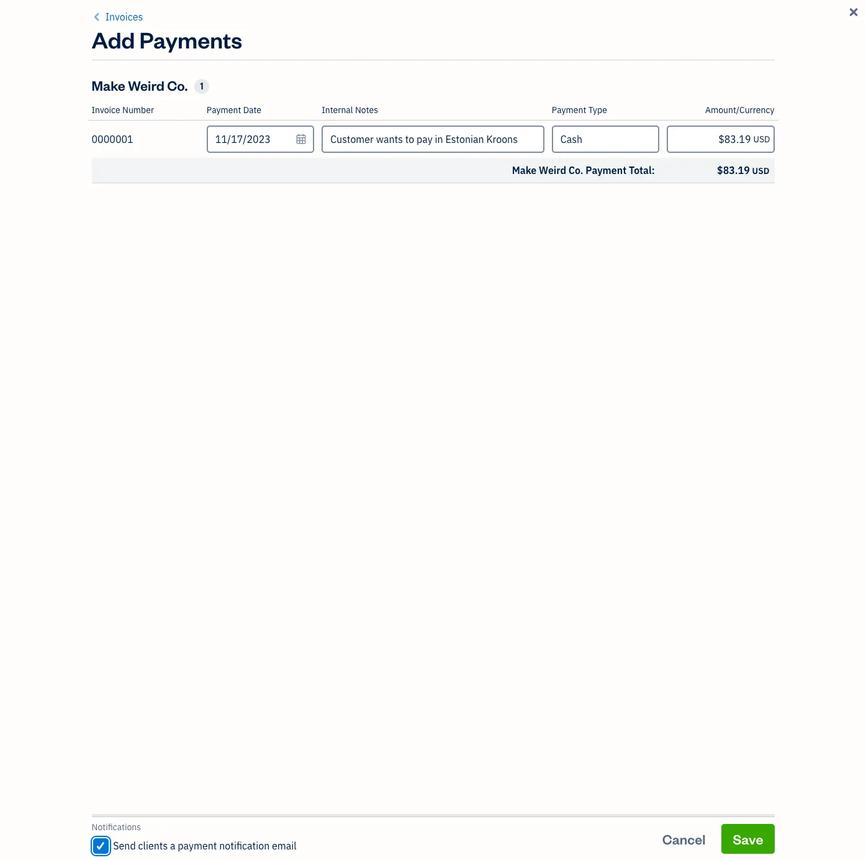 Task type: describe. For each thing, give the bounding box(es) containing it.
Payment Type text field
[[554, 127, 659, 152]]

1 horizontal spatial invoices
[[170, 47, 255, 76]]

0 horizontal spatial invoice
[[92, 104, 120, 116]]

invoices button
[[92, 9, 143, 24]]

notes
[[355, 104, 378, 116]]

cancel button
[[652, 824, 718, 854]]

chevronleft image
[[92, 9, 103, 24]]

save button
[[722, 824, 775, 854]]

1 horizontal spatial invoice
[[548, 128, 607, 152]]

send payment reminders image
[[694, 162, 738, 206]]

invoice like a pro image
[[266, 162, 309, 206]]

$83.19 usd
[[718, 164, 770, 176]]

invoices inside button
[[105, 11, 143, 23]]

make for make weird co. payment total:
[[513, 164, 537, 176]]

number
[[122, 104, 154, 116]]

payment type
[[552, 104, 608, 116]]

weird for make weird co. payment total:
[[539, 164, 567, 176]]

payments
[[140, 25, 242, 54]]

make for make weird co.
[[92, 76, 125, 94]]

email
[[272, 840, 297, 852]]

new
[[748, 53, 776, 70]]

total:
[[629, 164, 656, 176]]

Amount (USD) text field
[[668, 126, 775, 153]]

a
[[170, 840, 176, 852]]

make weird co. payment total:
[[513, 164, 656, 176]]

check image
[[95, 840, 106, 852]]

clients image
[[28, 78, 133, 88]]

ever
[[611, 128, 648, 152]]

new invoice
[[748, 53, 823, 70]]

payment for payment type
[[552, 104, 587, 116]]

invoices image
[[116, 126, 127, 135]]

1
[[200, 80, 204, 92]]

payable
[[479, 128, 545, 152]]

Date in MM/DD/YYYY format text field
[[207, 126, 315, 153]]



Task type: vqa. For each thing, say whether or not it's contained in the screenshot.
Advanced Payments ($240 per year) to the left
no



Task type: locate. For each thing, give the bounding box(es) containing it.
invoice number
[[92, 104, 154, 116]]

0 vertical spatial usd
[[754, 134, 771, 145]]

invoice
[[778, 53, 823, 70], [92, 104, 120, 116], [548, 128, 607, 152]]

make down notes
[[356, 128, 401, 152]]

1 vertical spatial invoice
[[92, 104, 120, 116]]

new invoice link
[[737, 47, 834, 76]]

invoice down payment type
[[548, 128, 607, 152]]

1 vertical spatial invoices
[[170, 47, 255, 76]]

save
[[734, 830, 764, 847]]

0 vertical spatial weird
[[128, 76, 165, 94]]

date
[[243, 104, 262, 116]]

invoices up 1
[[170, 47, 255, 76]]

2 vertical spatial invoice
[[548, 128, 607, 152]]

invoice inside "link"
[[778, 53, 823, 70]]

usd up $83.19 usd
[[754, 134, 771, 145]]

dashboard image
[[28, 54, 133, 64]]

send
[[113, 840, 136, 852]]

$83.19
[[718, 164, 751, 176]]

2 horizontal spatial make
[[513, 164, 537, 176]]

make up invoice number
[[92, 76, 125, 94]]

payment down the payment type "text box"
[[586, 164, 627, 176]]

invoices
[[105, 11, 143, 23], [170, 47, 255, 76]]

0 horizontal spatial weird
[[128, 76, 165, 94]]

invoices up add
[[105, 11, 143, 23]]

type
[[589, 104, 608, 116]]

0000001
[[92, 133, 133, 145]]

co.
[[167, 76, 188, 94], [569, 164, 584, 176]]

co. for make weird co. payment total:
[[569, 164, 584, 176]]

1 vertical spatial usd
[[753, 165, 770, 176]]

payment
[[207, 104, 241, 116], [552, 104, 587, 116], [586, 164, 627, 176]]

the
[[404, 128, 431, 152]]

payment date
[[207, 104, 262, 116]]

invoice right the new
[[778, 53, 823, 70]]

main element
[[0, 0, 168, 860]]

internal
[[322, 104, 353, 116]]

payment left date
[[207, 104, 241, 116]]

cancel
[[663, 830, 706, 847]]

0 vertical spatial make
[[92, 76, 125, 94]]

internal notes
[[322, 104, 378, 116]]

accept credit cards image
[[480, 162, 524, 206]]

2 horizontal spatial invoice
[[778, 53, 823, 70]]

payment
[[178, 840, 217, 852]]

usd right $83.19
[[753, 165, 770, 176]]

co. for make weird co.
[[167, 76, 188, 94]]

weird
[[128, 76, 165, 94], [539, 164, 567, 176]]

0 horizontal spatial make
[[92, 76, 125, 94]]

0 vertical spatial invoice
[[778, 53, 823, 70]]

weird up number
[[128, 76, 165, 94]]

make the most payable invoice ever
[[356, 128, 648, 152]]

estimates image
[[28, 101, 133, 111]]

0 horizontal spatial invoices
[[105, 11, 143, 23]]

usd inside $83.19 usd
[[753, 165, 770, 176]]

invoice up invoices icon
[[92, 104, 120, 116]]

notifications
[[92, 822, 141, 833]]

send clients a payment notification email
[[113, 840, 297, 852]]

close image
[[848, 5, 861, 20]]

2 vertical spatial make
[[513, 164, 537, 176]]

clients
[[138, 840, 168, 852]]

make weird co.
[[92, 76, 188, 94]]

co. down the payment type "text box"
[[569, 164, 584, 176]]

make down payable
[[513, 164, 537, 176]]

0 horizontal spatial co.
[[167, 76, 188, 94]]

most
[[435, 128, 476, 152]]

amount/currency
[[706, 104, 775, 116]]

1 vertical spatial weird
[[539, 164, 567, 176]]

1 horizontal spatial make
[[356, 128, 401, 152]]

notification
[[220, 840, 270, 852]]

co. left 1
[[167, 76, 188, 94]]

weird down payable
[[539, 164, 567, 176]]

1 vertical spatial make
[[356, 128, 401, 152]]

0 vertical spatial co.
[[167, 76, 188, 94]]

add
[[92, 25, 135, 54]]

1 horizontal spatial weird
[[539, 164, 567, 176]]

usd
[[754, 134, 771, 145], [753, 165, 770, 176]]

1 horizontal spatial co.
[[569, 164, 584, 176]]

make
[[92, 76, 125, 94], [356, 128, 401, 152], [513, 164, 537, 176]]

Type your notes here text field
[[322, 126, 545, 153]]

make for make the most payable invoice ever
[[356, 128, 401, 152]]

weird for make weird co.
[[128, 76, 165, 94]]

0 vertical spatial invoices
[[105, 11, 143, 23]]

1 vertical spatial co.
[[569, 164, 584, 176]]

payment left type
[[552, 104, 587, 116]]

add payments
[[92, 25, 242, 54]]

payment for payment date
[[207, 104, 241, 116]]



